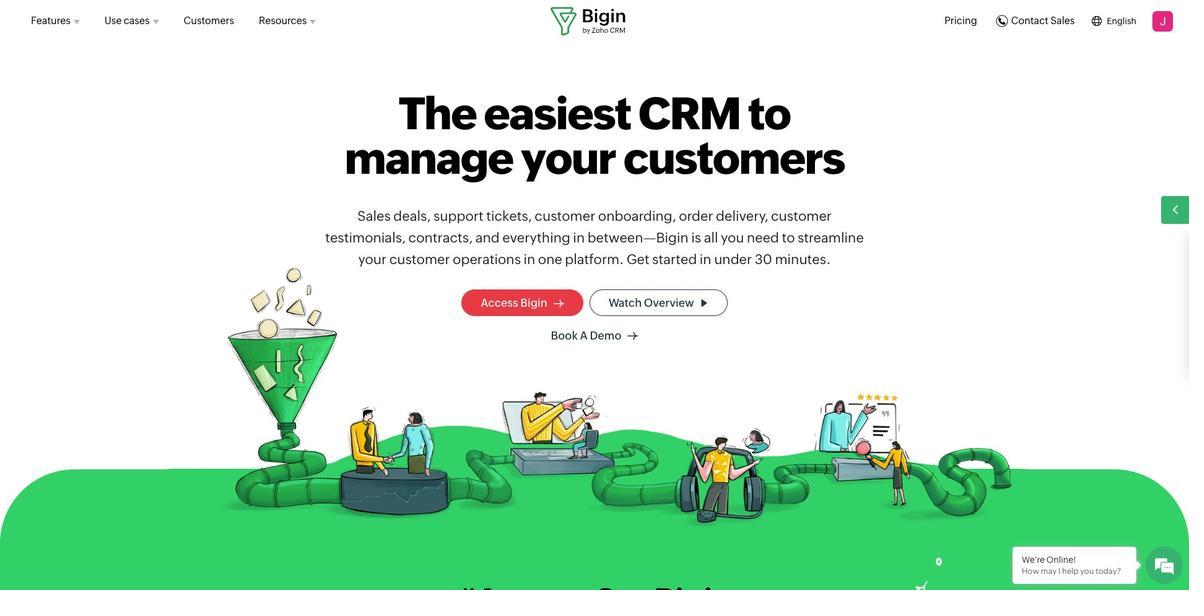Task type: vqa. For each thing, say whether or not it's contained in the screenshot.
THE HOW CAN I PAY?
no



Task type: locate. For each thing, give the bounding box(es) containing it.
pricing
[[945, 15, 977, 27]]

use
[[105, 15, 122, 27]]

1 horizontal spatial in
[[573, 231, 585, 246]]

manage
[[345, 133, 513, 184]]

you inside sales deals, support tickets, customer onboarding, order delivery, customer testimonials, contracts, and everything in between—bigin is all you need to streamline your customer operations in one platform. get started in under 30 minutes.
[[721, 231, 744, 246]]

delivery,
[[716, 209, 769, 224]]

in down all in the top of the page
[[700, 252, 712, 268]]

started
[[652, 252, 697, 268]]

you inside we're online! how may i help you today?
[[1081, 567, 1094, 577]]

to inside the easiest crm to manage your customers
[[748, 88, 791, 139]]

0 vertical spatial to
[[748, 88, 791, 139]]

overview
[[644, 296, 694, 309]]

sales right contact
[[1051, 15, 1075, 27]]

0 horizontal spatial sales
[[357, 209, 391, 224]]

1 vertical spatial sales
[[357, 209, 391, 224]]

customer up the streamline
[[771, 209, 832, 224]]

you
[[721, 231, 744, 246], [1081, 567, 1094, 577]]

pricing link
[[945, 14, 977, 28]]

we're online! how may i help you today?
[[1022, 556, 1122, 577]]

2 horizontal spatial in
[[700, 252, 712, 268]]

one
[[538, 252, 562, 268]]

customer
[[535, 209, 596, 224], [771, 209, 832, 224], [389, 252, 450, 268]]

contact
[[1012, 15, 1049, 27]]

1 horizontal spatial you
[[1081, 567, 1094, 577]]

0 horizontal spatial you
[[721, 231, 744, 246]]

support
[[434, 209, 484, 224]]

0 vertical spatial sales
[[1051, 15, 1075, 27]]

in
[[573, 231, 585, 246], [524, 252, 535, 268], [700, 252, 712, 268]]

contact sales
[[1012, 15, 1075, 27]]

customer up everything
[[535, 209, 596, 224]]

0 horizontal spatial customer
[[389, 252, 450, 268]]

0 horizontal spatial in
[[524, 252, 535, 268]]

and
[[476, 231, 500, 246]]

features
[[31, 15, 70, 27]]

in left the one
[[524, 252, 535, 268]]

0 vertical spatial your
[[521, 133, 616, 184]]

customers link
[[184, 4, 234, 38]]

1 vertical spatial you
[[1081, 567, 1094, 577]]

sales up "testimonials,"
[[357, 209, 391, 224]]

streamline
[[798, 231, 864, 246]]

under
[[714, 252, 752, 268]]

in up the platform.
[[573, 231, 585, 246]]

sales
[[1051, 15, 1075, 27], [357, 209, 391, 224]]

to inside sales deals, support tickets, customer onboarding, order delivery, customer testimonials, contracts, and everything in between—bigin is all you need to streamline your customer operations in one platform. get started in under 30 minutes.
[[782, 231, 795, 246]]

customers
[[184, 15, 234, 27]]

book a demo
[[551, 329, 622, 342]]

a
[[580, 329, 588, 342]]

contracts,
[[409, 231, 473, 246]]

access bigin
[[481, 296, 547, 309]]

help
[[1062, 567, 1079, 577]]

resources
[[259, 15, 307, 27]]

to
[[748, 88, 791, 139], [782, 231, 795, 246]]

access
[[481, 296, 518, 309]]

1 horizontal spatial sales
[[1051, 15, 1075, 27]]

customer down contracts,
[[389, 252, 450, 268]]

need
[[747, 231, 779, 246]]

the
[[399, 88, 476, 139]]

operations
[[453, 252, 521, 268]]

you right help
[[1081, 567, 1094, 577]]

cases
[[124, 15, 150, 27]]

0 horizontal spatial your
[[358, 252, 387, 268]]

demo
[[590, 329, 622, 342]]

you right all in the top of the page
[[721, 231, 744, 246]]

1 horizontal spatial customer
[[535, 209, 596, 224]]

james peterson image
[[1152, 10, 1174, 32]]

1 vertical spatial to
[[782, 231, 795, 246]]

1 horizontal spatial your
[[521, 133, 616, 184]]

your
[[521, 133, 616, 184], [358, 252, 387, 268]]

0 vertical spatial you
[[721, 231, 744, 246]]

i
[[1059, 567, 1061, 577]]

1 vertical spatial your
[[358, 252, 387, 268]]



Task type: describe. For each thing, give the bounding box(es) containing it.
deals,
[[394, 209, 431, 224]]

tickets,
[[486, 209, 532, 224]]

2 horizontal spatial customer
[[771, 209, 832, 224]]

easiest
[[484, 88, 631, 139]]

get
[[627, 252, 650, 268]]

minutes.
[[775, 252, 831, 268]]

bigin for everyone image
[[113, 269, 1079, 531]]

access bigin link
[[462, 290, 583, 316]]

english
[[1107, 16, 1137, 26]]

may
[[1041, 567, 1057, 577]]

book
[[551, 329, 578, 342]]

contact sales link
[[996, 15, 1075, 27]]

bigin
[[521, 296, 547, 309]]

use cases
[[105, 15, 150, 27]]

all
[[704, 231, 718, 246]]

is
[[692, 231, 701, 246]]

watch overview
[[609, 296, 694, 309]]

between—bigin
[[588, 231, 689, 246]]

customers
[[624, 133, 845, 184]]

platform.
[[565, 252, 624, 268]]

your inside sales deals, support tickets, customer onboarding, order delivery, customer testimonials, contracts, and everything in between—bigin is all you need to streamline your customer operations in one platform. get started in under 30 minutes.
[[358, 252, 387, 268]]

how
[[1022, 567, 1039, 577]]

the easiest crm to manage your customers
[[345, 88, 845, 184]]

everything
[[503, 231, 570, 246]]

order
[[679, 209, 713, 224]]

30
[[755, 252, 772, 268]]

today?
[[1096, 567, 1122, 577]]

online!
[[1047, 556, 1077, 566]]

sales deals, support tickets, customer onboarding, order delivery, customer testimonials, contracts, and everything in between—bigin is all you need to streamline your customer operations in one platform. get started in under 30 minutes.
[[325, 209, 864, 268]]

onboarding,
[[598, 209, 676, 224]]

book a demo link
[[541, 329, 649, 343]]

testimonials,
[[325, 231, 406, 246]]

your inside the easiest crm to manage your customers
[[521, 133, 616, 184]]

crm
[[639, 88, 741, 139]]

sales inside sales deals, support tickets, customer onboarding, order delivery, customer testimonials, contracts, and everything in between—bigin is all you need to streamline your customer operations in one platform. get started in under 30 minutes.
[[357, 209, 391, 224]]

watch
[[609, 296, 642, 309]]

we're
[[1022, 556, 1045, 566]]



